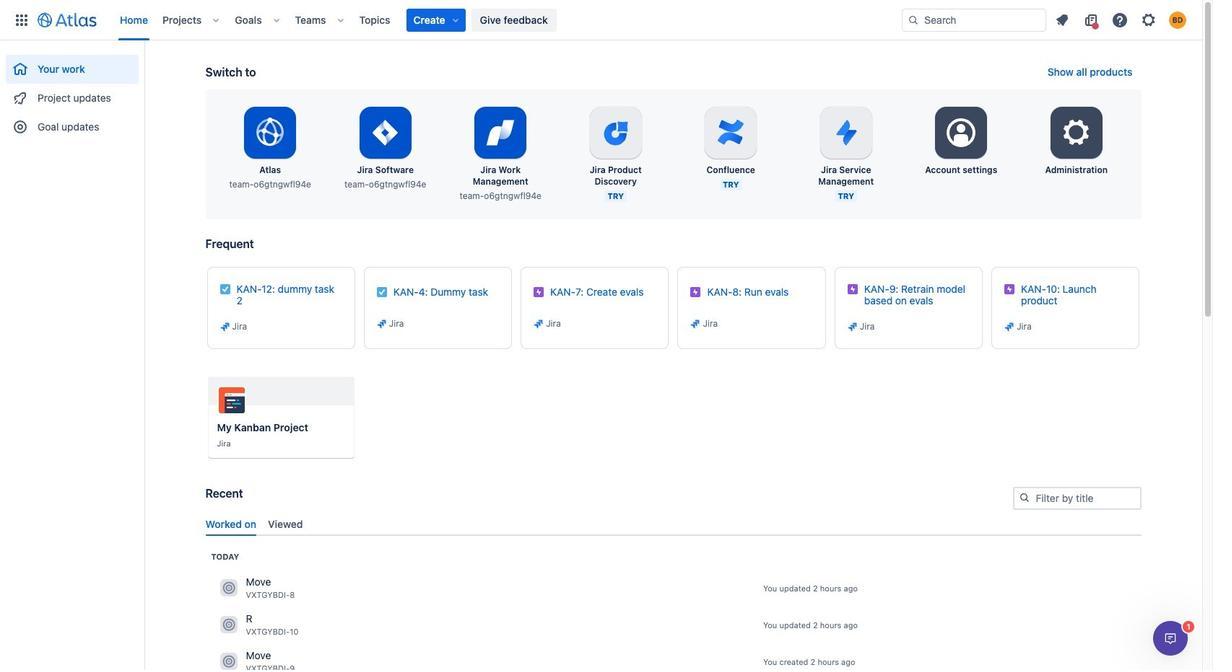 Task type: vqa. For each thing, say whether or not it's contained in the screenshot.
middle THE SETTINGS image
yes



Task type: locate. For each thing, give the bounding box(es) containing it.
settings image
[[1140, 11, 1158, 29], [1059, 116, 1094, 150]]

banner
[[0, 0, 1202, 40]]

dialog
[[1153, 622, 1188, 656]]

0 vertical spatial townsquare image
[[220, 580, 237, 598]]

1 vertical spatial settings image
[[1059, 116, 1094, 150]]

search image
[[908, 14, 919, 26]]

heading
[[211, 552, 239, 563]]

2 vertical spatial townsquare image
[[220, 654, 237, 671]]

Search field
[[902, 8, 1046, 31]]

0 vertical spatial settings image
[[1140, 11, 1158, 29]]

search image
[[1019, 493, 1030, 504]]

1 horizontal spatial settings image
[[1140, 11, 1158, 29]]

group
[[6, 40, 139, 146]]

1 vertical spatial townsquare image
[[220, 617, 237, 634]]

notifications image
[[1054, 11, 1071, 29]]

None search field
[[902, 8, 1046, 31]]

jira image
[[533, 318, 545, 330], [533, 318, 545, 330], [690, 318, 702, 330], [219, 321, 231, 333], [847, 321, 859, 333]]

tab list
[[200, 513, 1147, 536]]

jira image
[[376, 318, 388, 330], [376, 318, 388, 330], [690, 318, 702, 330], [219, 321, 231, 333], [847, 321, 859, 333], [1004, 321, 1016, 333], [1004, 321, 1016, 333]]

Filter by title field
[[1014, 489, 1140, 509]]

townsquare image
[[220, 580, 237, 598], [220, 617, 237, 634], [220, 654, 237, 671]]



Task type: describe. For each thing, give the bounding box(es) containing it.
2 townsquare image from the top
[[220, 617, 237, 634]]

switch to... image
[[13, 11, 30, 29]]

settings image
[[944, 116, 979, 150]]

0 horizontal spatial settings image
[[1059, 116, 1094, 150]]

3 townsquare image from the top
[[220, 654, 237, 671]]

1 townsquare image from the top
[[220, 580, 237, 598]]

account image
[[1169, 11, 1187, 29]]

top element
[[9, 0, 902, 40]]

help image
[[1111, 11, 1129, 29]]



